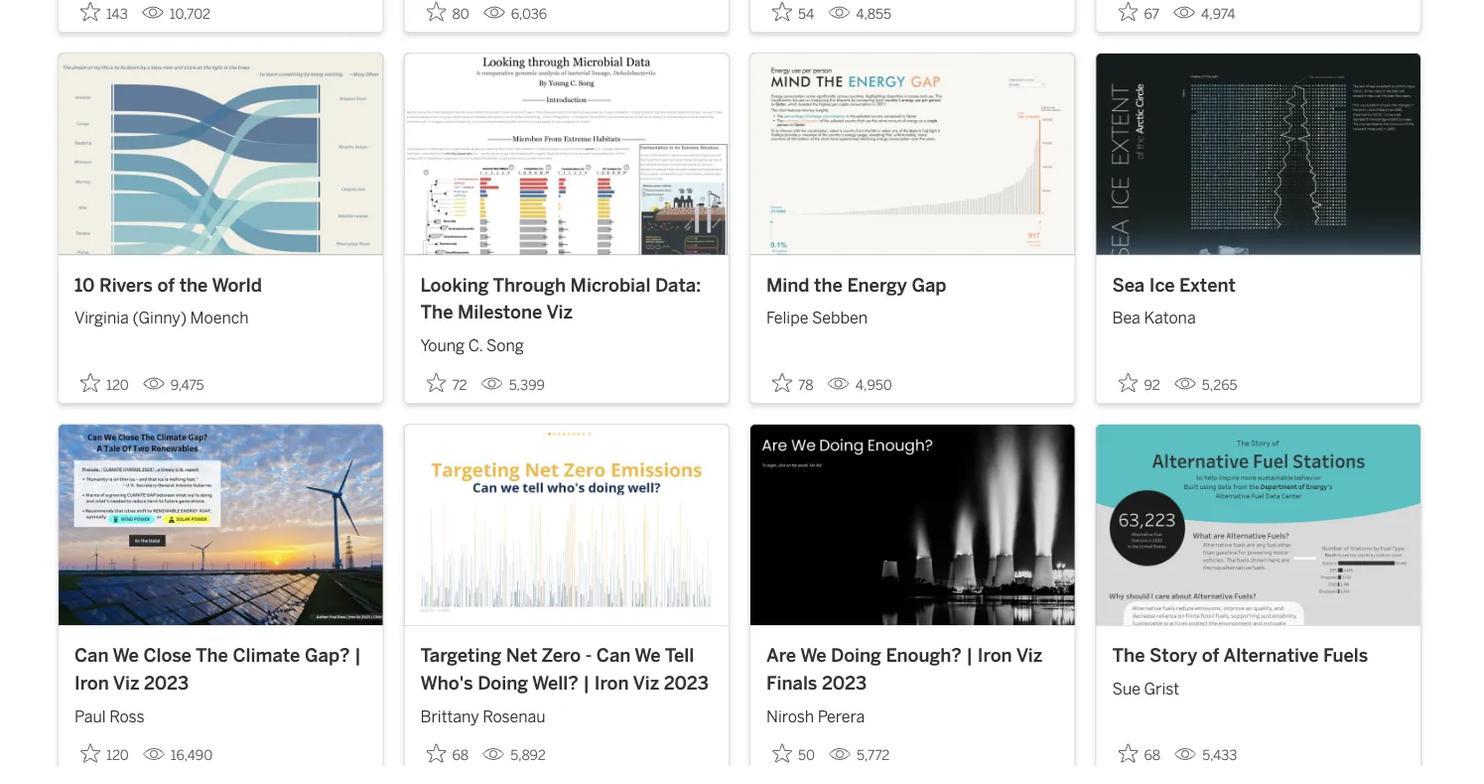 Task type: describe. For each thing, give the bounding box(es) containing it.
looking
[[421, 274, 489, 296]]

well?
[[532, 672, 579, 694]]

virginia
[[74, 309, 129, 328]]

5,433
[[1203, 748, 1238, 764]]

the inside can we close the climate gap? | iron viz 2023
[[196, 645, 228, 667]]

6,036
[[511, 5, 547, 22]]

can inside targeting net zero - can we tell who's doing well? | iron viz 2023
[[597, 645, 631, 667]]

data:
[[655, 274, 701, 296]]

sue
[[1113, 680, 1141, 699]]

sea
[[1113, 274, 1145, 296]]

92
[[1144, 377, 1161, 393]]

workbook thumbnail image for looking
[[405, 53, 729, 254]]

6,036 views element
[[475, 0, 555, 30]]

sea ice extent link
[[1113, 271, 1405, 299]]

viz inside targeting net zero - can we tell who's doing well? | iron viz 2023
[[633, 672, 659, 694]]

can inside can we close the climate gap? | iron viz 2023
[[74, 645, 109, 667]]

are we doing enough? | iron viz finals 2023 link
[[767, 643, 1059, 697]]

moench
[[190, 309, 249, 328]]

120 for 10 rivers of the world
[[106, 377, 129, 393]]

5,892 views element
[[475, 740, 554, 767]]

67
[[1144, 5, 1160, 22]]

enough?
[[886, 645, 962, 667]]

sea ice extent
[[1113, 274, 1236, 296]]

10 rivers of the world
[[74, 274, 262, 296]]

workbook thumbnail image for can
[[59, 425, 383, 626]]

targeting net zero - can we tell who's doing well? | iron viz 2023 link
[[421, 643, 713, 697]]

young c. song link
[[421, 326, 713, 358]]

zero
[[542, 645, 581, 667]]

young c. song
[[421, 336, 524, 355]]

50
[[798, 748, 815, 764]]

10,702
[[170, 5, 211, 22]]

72
[[452, 377, 467, 393]]

16,490 views element
[[135, 740, 221, 767]]

virginia (ginny) moench link
[[74, 299, 367, 330]]

rivers
[[99, 274, 153, 296]]

the inside looking through microbial data: the milestone viz
[[421, 301, 453, 323]]

of for the
[[157, 274, 175, 296]]

felipe sebben
[[767, 309, 868, 328]]

ice
[[1150, 274, 1175, 296]]

10
[[74, 274, 95, 296]]

targeting
[[421, 645, 502, 667]]

2023 inside are we doing enough? | iron viz finals 2023
[[822, 672, 867, 694]]

4,855
[[856, 5, 892, 22]]

doing inside are we doing enough? | iron viz finals 2023
[[831, 645, 882, 667]]

5,265 views element
[[1166, 369, 1246, 401]]

looking through microbial data: the milestone viz link
[[421, 271, 713, 326]]

ross
[[109, 708, 145, 726]]

10 rivers of the world link
[[74, 271, 367, 299]]

nirosh perera
[[767, 708, 865, 726]]

paul ross
[[74, 708, 145, 726]]

1 the from the left
[[179, 274, 208, 296]]

add favorite button for targeting net zero - can we tell who's doing well? | iron viz 2023
[[421, 738, 475, 767]]

workbook thumbnail image for targeting
[[405, 425, 729, 626]]

5,399 views element
[[473, 369, 553, 401]]

4,974 views element
[[1166, 0, 1244, 30]]

add favorite button for looking through microbial data: the milestone viz
[[421, 367, 473, 399]]

nirosh
[[767, 708, 814, 726]]

5,433 views element
[[1167, 740, 1246, 767]]

story
[[1150, 645, 1198, 667]]

2023 inside targeting net zero - can we tell who's doing well? | iron viz 2023
[[664, 672, 709, 694]]

close
[[143, 645, 192, 667]]

finals
[[767, 672, 818, 694]]

we for are
[[800, 645, 827, 667]]

microbial
[[571, 274, 651, 296]]

Add Favorite button
[[767, 0, 820, 28]]

young
[[421, 336, 465, 355]]

are
[[767, 645, 796, 667]]

fuels
[[1324, 645, 1369, 667]]

paul ross link
[[74, 697, 367, 729]]

Add Favorite button
[[767, 738, 821, 767]]

5,265
[[1202, 377, 1238, 393]]

78
[[798, 377, 814, 393]]

brittany rosenau link
[[421, 697, 713, 729]]

5,399
[[509, 377, 545, 393]]

add favorite button for sea ice extent
[[1113, 367, 1166, 399]]

5,772 views element
[[821, 740, 898, 767]]

bea
[[1113, 309, 1141, 328]]

brittany rosenau
[[421, 708, 546, 726]]

perera
[[818, 708, 865, 726]]

nirosh perera link
[[767, 697, 1059, 729]]

climate
[[233, 645, 300, 667]]

we inside targeting net zero - can we tell who's doing well? | iron viz 2023
[[635, 645, 661, 667]]

Add Favorite button
[[74, 367, 135, 399]]

4,974
[[1201, 5, 1236, 22]]

alternative
[[1224, 645, 1319, 667]]

sue grist
[[1113, 680, 1180, 699]]



Task type: locate. For each thing, give the bounding box(es) containing it.
add favorite button containing 143
[[74, 0, 134, 28]]

the up the felipe sebben
[[814, 274, 843, 296]]

add favorite button down young
[[421, 367, 473, 399]]

doing up perera
[[831, 645, 882, 667]]

brittany
[[421, 708, 479, 726]]

add favorite button left 10,702
[[74, 0, 134, 28]]

doing inside targeting net zero - can we tell who's doing well? | iron viz 2023
[[478, 672, 528, 694]]

mind the energy gap link
[[767, 271, 1059, 299]]

are we doing enough? | iron viz finals 2023
[[767, 645, 1043, 694]]

0 horizontal spatial of
[[157, 274, 175, 296]]

2023 down the tell
[[664, 672, 709, 694]]

0 vertical spatial doing
[[831, 645, 882, 667]]

9,475 views element
[[135, 369, 212, 401]]

2 68 from the left
[[1144, 748, 1161, 764]]

can up paul
[[74, 645, 109, 667]]

we right are
[[800, 645, 827, 667]]

of
[[157, 274, 175, 296], [1202, 645, 1220, 667]]

viz inside can we close the climate gap? | iron viz 2023
[[113, 672, 139, 694]]

1 horizontal spatial the
[[421, 301, 453, 323]]

milestone
[[458, 301, 542, 323]]

| inside targeting net zero - can we tell who's doing well? | iron viz 2023
[[583, 672, 590, 694]]

the right close
[[196, 645, 228, 667]]

1 horizontal spatial 68
[[1144, 748, 1161, 764]]

0 horizontal spatial we
[[113, 645, 139, 667]]

1 vertical spatial 120
[[106, 748, 129, 764]]

2 can from the left
[[597, 645, 631, 667]]

2 horizontal spatial the
[[1113, 645, 1145, 667]]

-
[[586, 645, 592, 667]]

add favorite button containing 120
[[74, 738, 135, 767]]

viz inside looking through microbial data: the milestone viz
[[546, 301, 573, 323]]

grist
[[1144, 680, 1180, 699]]

workbook thumbnail image for 10
[[59, 53, 383, 254]]

of right story
[[1202, 645, 1220, 667]]

1 68 from the left
[[452, 748, 469, 764]]

2 we from the left
[[635, 645, 661, 667]]

1 horizontal spatial doing
[[831, 645, 882, 667]]

we for can
[[113, 645, 139, 667]]

gap?
[[305, 645, 350, 667]]

1 horizontal spatial |
[[583, 672, 590, 694]]

| inside are we doing enough? | iron viz finals 2023
[[966, 645, 973, 667]]

2023 inside can we close the climate gap? | iron viz 2023
[[144, 672, 189, 694]]

extent
[[1180, 274, 1236, 296]]

1 vertical spatial doing
[[478, 672, 528, 694]]

bea katona link
[[1113, 299, 1405, 330]]

0 vertical spatial of
[[157, 274, 175, 296]]

sebben
[[812, 309, 868, 328]]

add favorite button containing 92
[[1113, 367, 1166, 399]]

add favorite button down "paul ross"
[[74, 738, 135, 767]]

the story of alternative fuels
[[1113, 645, 1369, 667]]

16,490
[[171, 748, 213, 764]]

120 inside 120 button
[[106, 377, 129, 393]]

the
[[179, 274, 208, 296], [814, 274, 843, 296]]

add favorite button down bea
[[1113, 367, 1166, 399]]

| down the -
[[583, 672, 590, 694]]

1 can from the left
[[74, 645, 109, 667]]

2 2023 from the left
[[664, 672, 709, 694]]

world
[[212, 274, 262, 296]]

the up virginia (ginny) moench link
[[179, 274, 208, 296]]

3 2023 from the left
[[822, 672, 867, 694]]

the story of alternative fuels link
[[1113, 643, 1405, 670]]

4,950
[[856, 377, 892, 393]]

we left the tell
[[635, 645, 661, 667]]

viz
[[546, 301, 573, 323], [1016, 645, 1043, 667], [113, 672, 139, 694], [633, 672, 659, 694]]

0 horizontal spatial |
[[355, 645, 361, 667]]

iron inside targeting net zero - can we tell who's doing well? | iron viz 2023
[[594, 672, 629, 694]]

iron inside are we doing enough? | iron viz finals 2023
[[978, 645, 1012, 667]]

energy
[[847, 274, 907, 296]]

Add Favorite button
[[1113, 0, 1166, 28]]

2 120 from the top
[[106, 748, 129, 764]]

tell
[[665, 645, 694, 667]]

workbook thumbnail image for the
[[1097, 425, 1421, 626]]

add favorite button down brittany
[[421, 738, 475, 767]]

4,950 views element
[[820, 369, 900, 401]]

song
[[486, 336, 524, 355]]

1 horizontal spatial 2023
[[664, 672, 709, 694]]

0 horizontal spatial the
[[179, 274, 208, 296]]

2 the from the left
[[814, 274, 843, 296]]

1 horizontal spatial iron
[[594, 672, 629, 694]]

120
[[106, 377, 129, 393], [106, 748, 129, 764]]

net
[[506, 645, 538, 667]]

| right gap?
[[355, 645, 361, 667]]

1 we from the left
[[113, 645, 139, 667]]

0 horizontal spatial doing
[[478, 672, 528, 694]]

2 horizontal spatial we
[[800, 645, 827, 667]]

workbook thumbnail image for are
[[751, 425, 1075, 626]]

1 horizontal spatial can
[[597, 645, 631, 667]]

68 for the story of alternative fuels
[[1144, 748, 1161, 764]]

add favorite button for can we close the climate gap? | iron viz 2023
[[74, 738, 135, 767]]

68 for targeting net zero - can we tell who's doing well? | iron viz 2023
[[452, 748, 469, 764]]

workbook thumbnail image
[[59, 53, 383, 254], [405, 53, 729, 254], [751, 53, 1075, 254], [1097, 53, 1421, 254], [59, 425, 383, 626], [405, 425, 729, 626], [751, 425, 1075, 626], [1097, 425, 1421, 626]]

120 down "paul ross"
[[106, 748, 129, 764]]

68
[[452, 748, 469, 764], [1144, 748, 1161, 764]]

we
[[113, 645, 139, 667], [635, 645, 661, 667], [800, 645, 827, 667]]

we left close
[[113, 645, 139, 667]]

can right the -
[[597, 645, 631, 667]]

sue grist link
[[1113, 670, 1405, 702]]

54
[[798, 5, 814, 22]]

10,702 views element
[[134, 0, 218, 30]]

doing
[[831, 645, 882, 667], [478, 672, 528, 694]]

0 vertical spatial 120
[[106, 377, 129, 393]]

1 horizontal spatial the
[[814, 274, 843, 296]]

bea katona
[[1113, 309, 1196, 328]]

0 horizontal spatial the
[[196, 645, 228, 667]]

iron
[[978, 645, 1012, 667], [74, 672, 109, 694], [594, 672, 629, 694]]

| inside can we close the climate gap? | iron viz 2023
[[355, 645, 361, 667]]

1 120 from the top
[[106, 377, 129, 393]]

add favorite button down "sue grist" at the bottom right of the page
[[1113, 738, 1167, 767]]

2 horizontal spatial 2023
[[822, 672, 867, 694]]

1 2023 from the left
[[144, 672, 189, 694]]

iron inside can we close the climate gap? | iron viz 2023
[[74, 672, 109, 694]]

of for alternative
[[1202, 645, 1220, 667]]

2023
[[144, 672, 189, 694], [664, 672, 709, 694], [822, 672, 867, 694]]

Add Favorite button
[[74, 0, 134, 28], [421, 0, 475, 28], [421, 367, 473, 399], [767, 367, 820, 399], [1113, 367, 1166, 399], [74, 738, 135, 767], [421, 738, 475, 767], [1113, 738, 1167, 767]]

through
[[493, 274, 566, 296]]

120 left 9,475 views element
[[106, 377, 129, 393]]

1 vertical spatial of
[[1202, 645, 1220, 667]]

2 horizontal spatial |
[[966, 645, 973, 667]]

| right enough?
[[966, 645, 973, 667]]

add favorite button containing 72
[[421, 367, 473, 399]]

3 we from the left
[[800, 645, 827, 667]]

2023 up perera
[[822, 672, 867, 694]]

looking through microbial data: the milestone viz
[[421, 274, 701, 323]]

rosenau
[[483, 708, 546, 726]]

0 horizontal spatial iron
[[74, 672, 109, 694]]

add favorite button containing 80
[[421, 0, 475, 28]]

iron up the brittany rosenau 'link' at the bottom left of page
[[594, 672, 629, 694]]

we inside are we doing enough? | iron viz finals 2023
[[800, 645, 827, 667]]

felipe sebben link
[[767, 299, 1059, 330]]

can
[[74, 645, 109, 667], [597, 645, 631, 667]]

68 left 5,433 views element
[[1144, 748, 1161, 764]]

of up virginia (ginny) moench
[[157, 274, 175, 296]]

viz inside are we doing enough? | iron viz finals 2023
[[1016, 645, 1043, 667]]

9,475
[[171, 377, 204, 393]]

the inside the story of alternative fuels 'link'
[[1113, 645, 1145, 667]]

targeting net zero - can we tell who's doing well? | iron viz 2023
[[421, 645, 709, 694]]

we inside can we close the climate gap? | iron viz 2023
[[113, 645, 139, 667]]

c.
[[468, 336, 483, 355]]

workbook thumbnail image for mind
[[751, 53, 1075, 254]]

0 horizontal spatial 2023
[[144, 672, 189, 694]]

mind the energy gap
[[767, 274, 947, 296]]

felipe
[[767, 309, 809, 328]]

add favorite button left 6,036
[[421, 0, 475, 28]]

add favorite button for the story of alternative fuels
[[1113, 738, 1167, 767]]

the
[[421, 301, 453, 323], [196, 645, 228, 667], [1113, 645, 1145, 667]]

add favorite button down felipe
[[767, 367, 820, 399]]

can we close the climate gap? | iron viz 2023
[[74, 645, 361, 694]]

workbook thumbnail image for sea
[[1097, 53, 1421, 254]]

paul
[[74, 708, 106, 726]]

add favorite button containing 78
[[767, 367, 820, 399]]

80
[[452, 5, 469, 22]]

gap
[[912, 274, 947, 296]]

add favorite button for mind the energy gap
[[767, 367, 820, 399]]

|
[[355, 645, 361, 667], [966, 645, 973, 667], [583, 672, 590, 694]]

who's
[[421, 672, 473, 694]]

68 down brittany
[[452, 748, 469, 764]]

4,855 views element
[[820, 0, 900, 30]]

120 inside add favorite button
[[106, 748, 129, 764]]

the up the sue
[[1113, 645, 1145, 667]]

doing down net
[[478, 672, 528, 694]]

120 for can we close the climate gap? | iron viz 2023
[[106, 748, 129, 764]]

2 horizontal spatial iron
[[978, 645, 1012, 667]]

5,772
[[857, 748, 890, 764]]

0 horizontal spatial can
[[74, 645, 109, 667]]

1 horizontal spatial we
[[635, 645, 661, 667]]

iron up paul
[[74, 672, 109, 694]]

(ginny)
[[133, 309, 187, 328]]

5,892
[[511, 748, 546, 764]]

can we close the climate gap? | iron viz 2023 link
[[74, 643, 367, 697]]

of inside 'link'
[[1202, 645, 1220, 667]]

mind
[[767, 274, 810, 296]]

iron right enough?
[[978, 645, 1012, 667]]

143
[[106, 5, 128, 22]]

0 horizontal spatial 68
[[452, 748, 469, 764]]

1 horizontal spatial of
[[1202, 645, 1220, 667]]

virginia (ginny) moench
[[74, 309, 249, 328]]

the down looking
[[421, 301, 453, 323]]

katona
[[1144, 309, 1196, 328]]

2023 down close
[[144, 672, 189, 694]]



Task type: vqa. For each thing, say whether or not it's contained in the screenshot.
2023
yes



